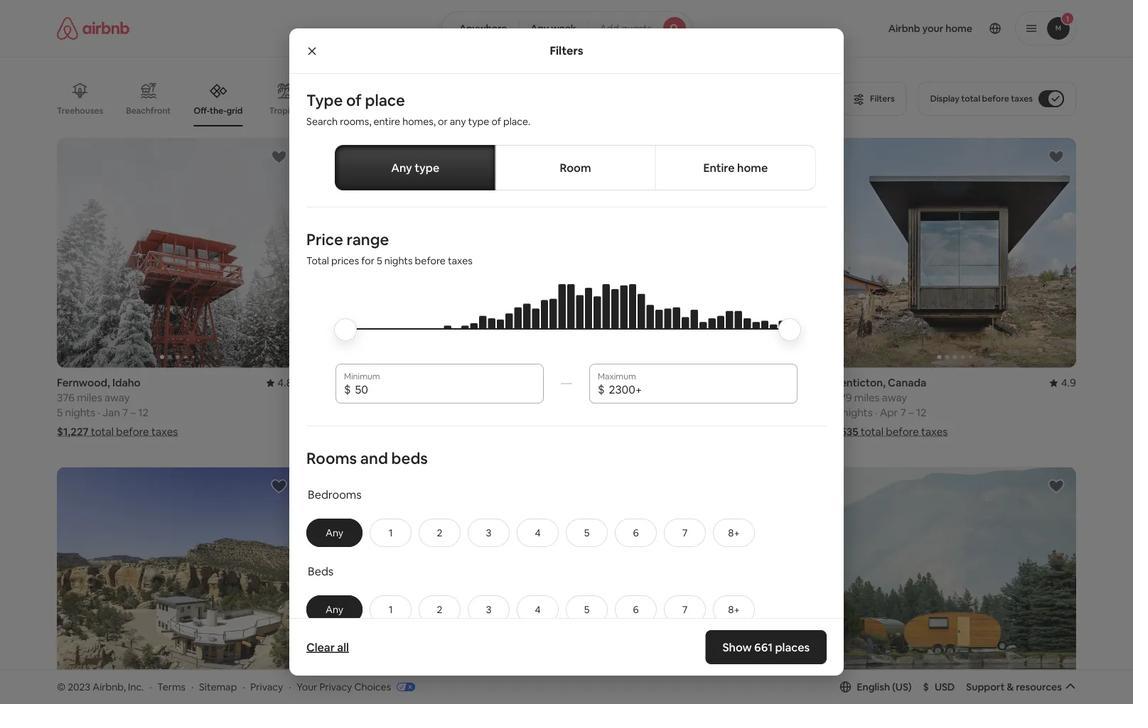 Task type: vqa. For each thing, say whether or not it's contained in the screenshot.
Bedrooms's 2
yes



Task type: describe. For each thing, give the bounding box(es) containing it.
type of place search rooms, entire homes, or any type of place.
[[306, 90, 530, 128]]

map
[[561, 618, 582, 631]]

most stays cost more than $575 per night. image
[[347, 284, 786, 370]]

(us)
[[892, 681, 912, 694]]

4.91
[[796, 376, 817, 390]]

historical
[[792, 105, 830, 116]]

any element for beds
[[321, 603, 348, 616]]

3 button for bedrooms
[[468, 519, 510, 547]]

0 horizontal spatial $
[[344, 382, 351, 397]]

nevada
[[575, 376, 613, 390]]

airbnb,
[[93, 681, 126, 694]]

support & resources
[[966, 681, 1062, 694]]

profile element
[[709, 0, 1076, 57]]

clear all button
[[299, 633, 356, 662]]

any for any "element" for beds
[[326, 603, 343, 616]]

prices
[[331, 254, 359, 267]]

type
[[306, 90, 343, 110]]

homes,
[[402, 115, 436, 128]]

miles for 379
[[854, 391, 880, 405]]

any type button
[[335, 145, 496, 191]]

or
[[438, 115, 448, 128]]

support & resources button
[[966, 681, 1076, 694]]

total for display
[[961, 93, 980, 104]]

· right inc.
[[149, 681, 152, 694]]

search
[[306, 115, 338, 128]]

livingston,
[[316, 376, 371, 390]]

4 button for beds
[[517, 596, 559, 624]]

nights for idaho
[[65, 406, 95, 420]]

6 button for beds
[[615, 596, 657, 624]]

rooms and beds
[[306, 448, 428, 468]]

any type
[[391, 160, 439, 175]]

before inside 'penticton, canada 379 miles away 5 nights · apr 7 – 12 $535 total before taxes'
[[886, 425, 919, 439]]

any button for bedrooms
[[306, 519, 363, 547]]

none search field containing anywhere
[[441, 11, 692, 45]]

add to wishlist: penticton, canada image
[[1048, 149, 1065, 166]]

$912
[[575, 425, 598, 439]]

before inside the fernwood, idaho 376 miles away 5 nights · jan 7 – 12 $1,227 total before taxes
[[116, 425, 149, 439]]

2 for beds
[[437, 603, 442, 616]]

add guests button
[[588, 11, 692, 45]]

idaho
[[112, 376, 141, 390]]

jan
[[102, 406, 120, 420]]

3 for beds
[[486, 603, 492, 616]]

anywhere button
[[441, 11, 519, 45]]

clear
[[306, 640, 335, 655]]

381
[[575, 391, 592, 405]]

8+ element for beds
[[728, 603, 740, 616]]

tropical
[[269, 105, 301, 116]]

any
[[450, 115, 466, 128]]

any for any week
[[531, 22, 549, 35]]

2 button for beds
[[419, 596, 461, 624]]

range
[[346, 229, 389, 250]]

display total before taxes
[[930, 93, 1033, 104]]

fernwood, idaho 376 miles away 5 nights · jan 7 – 12 $1,227 total before taxes
[[57, 376, 178, 439]]

privacy link
[[250, 681, 283, 694]]

5 for penticton,
[[834, 406, 840, 420]]

rooms for rooms
[[334, 105, 362, 116]]

4 button for bedrooms
[[517, 519, 559, 547]]

type inside any type button
[[415, 160, 439, 175]]

miles for 376
[[77, 391, 102, 405]]

total for $912
[[601, 425, 624, 439]]

4.88 out of 5 average rating image
[[266, 376, 299, 390]]

filters
[[550, 43, 583, 58]]

2 $ text field from the left
[[609, 382, 789, 397]]

4.89
[[537, 376, 558, 390]]

room button
[[495, 145, 656, 191]]

any element for bedrooms
[[321, 527, 348, 539]]

1 for beds
[[389, 603, 393, 616]]

display total before taxes button
[[918, 82, 1076, 116]]

$912 total before taxes
[[575, 425, 688, 439]]

taxes inside the fernwood, idaho 376 miles away 5 nights · jan 7 – 12 $1,227 total before taxes
[[151, 425, 178, 439]]

off-the-grid
[[194, 105, 243, 116]]

© 2023 airbnb, inc. ·
[[57, 681, 152, 694]]

away for penticton,
[[882, 391, 907, 405]]

taxes inside button
[[1011, 93, 1033, 104]]

7 inside the fernwood, idaho 376 miles away 5 nights · jan 7 – 12 $1,227 total before taxes
[[122, 406, 128, 420]]

add to wishlist: escalante, utah image
[[270, 478, 288, 495]]

· inside the fernwood, idaho 376 miles away 5 nights · jan 7 – 12 $1,227 total before taxes
[[98, 406, 100, 420]]

2023
[[68, 681, 90, 694]]

$1,227
[[57, 425, 89, 439]]

week
[[551, 22, 576, 35]]

· left privacy link
[[243, 681, 245, 694]]

4 for bedrooms
[[535, 527, 541, 539]]

nevada city, california 381 miles away
[[575, 376, 689, 405]]

6 for bedrooms
[[633, 527, 639, 539]]

bedrooms
[[308, 487, 362, 502]]

611
[[316, 391, 331, 405]]

terms link
[[157, 681, 186, 694]]

©
[[57, 681, 65, 694]]

entire
[[703, 160, 735, 175]]

7 inside 'penticton, canada 379 miles away 5 nights · apr 7 – 12 $535 total before taxes'
[[900, 406, 906, 420]]

4.88
[[277, 376, 299, 390]]

show for show map
[[534, 618, 559, 631]]

· inside 'penticton, canada 379 miles away 5 nights · apr 7 – 12 $535 total before taxes'
[[875, 406, 877, 420]]

1 $ text field from the left
[[355, 382, 535, 397]]

all
[[337, 640, 349, 655]]

display
[[930, 93, 959, 104]]

and
[[360, 448, 388, 468]]

beachfront
[[126, 105, 171, 116]]

treehouses
[[57, 105, 103, 116]]

before up and
[[375, 425, 408, 439]]

historical homes
[[792, 105, 859, 116]]

sitemap
[[199, 681, 237, 694]]

beds
[[308, 564, 334, 578]]

379
[[834, 391, 852, 405]]

places
[[775, 640, 810, 655]]

price
[[306, 229, 343, 250]]

3 for bedrooms
[[486, 527, 492, 539]]

penticton, canada 379 miles away 5 nights · apr 7 – 12 $535 total before taxes
[[834, 376, 948, 439]]

away for fernwood,
[[105, 391, 130, 405]]

usd
[[935, 681, 955, 694]]

your privacy choices
[[297, 681, 391, 694]]

2 horizontal spatial $
[[923, 681, 929, 694]]

8+ element for bedrooms
[[728, 527, 740, 539]]

taxes inside 'penticton, canada 379 miles away 5 nights · apr 7 – 12 $535 total before taxes'
[[921, 425, 948, 439]]

entire home button
[[655, 145, 816, 191]]

english (us) button
[[840, 681, 912, 694]]

home
[[737, 160, 768, 175]]

add guests
[[600, 22, 652, 35]]

entire home
[[703, 160, 768, 175]]

fernwood,
[[57, 376, 110, 390]]

show for show 661 places
[[722, 640, 752, 655]]

homes
[[832, 105, 859, 116]]

show map button
[[519, 608, 614, 642]]

your
[[297, 681, 317, 694]]

support
[[966, 681, 1005, 694]]

livingston, montana 611 miles away
[[316, 376, 417, 405]]



Task type: locate. For each thing, give the bounding box(es) containing it.
rooms,
[[340, 115, 371, 128]]

5 button for bedrooms
[[566, 519, 608, 547]]

– for 379 miles away
[[908, 406, 914, 420]]

group
[[57, 71, 859, 127], [57, 138, 299, 368], [316, 138, 558, 368], [575, 138, 817, 368], [834, 138, 1076, 368], [57, 467, 299, 697], [316, 467, 558, 697], [575, 467, 817, 697], [834, 467, 1076, 697]]

2 7 button from the top
[[664, 596, 706, 624]]

away inside 'penticton, canada 379 miles away 5 nights · apr 7 – 12 $535 total before taxes'
[[882, 391, 907, 405]]

2 1 button from the top
[[370, 596, 412, 624]]

$535
[[834, 425, 858, 439]]

7 button
[[664, 519, 706, 547], [664, 596, 706, 624]]

0 vertical spatial 6
[[633, 527, 639, 539]]

– for 376 miles away
[[130, 406, 136, 420]]

0 vertical spatial 6 button
[[615, 519, 657, 547]]

privacy
[[250, 681, 283, 694], [319, 681, 352, 694]]

0 vertical spatial show
[[534, 618, 559, 631]]

1 button
[[370, 519, 412, 547], [370, 596, 412, 624]]

2 6 button from the top
[[615, 596, 657, 624]]

choices
[[354, 681, 391, 694]]

5 button
[[566, 519, 608, 547], [566, 596, 608, 624]]

0 vertical spatial 7 button
[[664, 519, 706, 547]]

1 vertical spatial any button
[[306, 596, 363, 624]]

show left 661 on the bottom right of page
[[722, 640, 752, 655]]

any inside button
[[531, 22, 549, 35]]

taxes inside the price range total prices for 5 nights before taxes
[[448, 254, 472, 267]]

rooms
[[334, 105, 362, 116], [306, 448, 357, 468]]

· right terms link
[[191, 681, 194, 694]]

376
[[57, 391, 75, 405]]

total right $912
[[601, 425, 624, 439]]

nights right for
[[384, 254, 413, 267]]

before inside the price range total prices for 5 nights before taxes
[[415, 254, 446, 267]]

cabins
[[397, 105, 424, 116]]

any button up clear all
[[306, 596, 363, 624]]

0 vertical spatial type
[[468, 115, 489, 128]]

place
[[365, 90, 405, 110]]

off-
[[194, 105, 210, 116]]

$ right 611 on the left bottom of page
[[344, 382, 351, 397]]

5 button for beds
[[566, 596, 608, 624]]

3 button
[[468, 519, 510, 547], [468, 596, 510, 624]]

12 for apr 7 – 12
[[916, 406, 927, 420]]

entire
[[374, 115, 400, 128]]

1 vertical spatial of
[[491, 115, 501, 128]]

rooms inside filters dialog
[[306, 448, 357, 468]]

2 2 button from the top
[[419, 596, 461, 624]]

away up apr at right
[[882, 391, 907, 405]]

away inside the fernwood, idaho 376 miles away 5 nights · jan 7 – 12 $1,227 total before taxes
[[105, 391, 130, 405]]

661
[[754, 640, 773, 655]]

sitemap link
[[199, 681, 237, 694]]

· left jan
[[98, 406, 100, 420]]

2 privacy from the left
[[319, 681, 352, 694]]

total for $1,623
[[350, 425, 373, 439]]

2 8+ element from the top
[[728, 603, 740, 616]]

1 privacy from the left
[[250, 681, 283, 694]]

nights for range
[[384, 254, 413, 267]]

1 vertical spatial any element
[[321, 603, 348, 616]]

apr
[[880, 406, 898, 420]]

0 vertical spatial 2 button
[[419, 519, 461, 547]]

8+ for beds
[[728, 603, 740, 616]]

0 horizontal spatial of
[[346, 90, 362, 110]]

0 vertical spatial 3
[[486, 527, 492, 539]]

before right display
[[982, 93, 1009, 104]]

1 12 from the left
[[138, 406, 149, 420]]

0 vertical spatial of
[[346, 90, 362, 110]]

2 3 button from the top
[[468, 596, 510, 624]]

6
[[633, 527, 639, 539], [633, 603, 639, 616]]

3 away from the left
[[622, 391, 647, 405]]

· left your
[[289, 681, 291, 694]]

1 horizontal spatial $
[[598, 382, 605, 397]]

total right display
[[961, 93, 980, 104]]

filters dialog
[[289, 28, 844, 704]]

5 inside the price range total prices for 5 nights before taxes
[[377, 254, 382, 267]]

0 vertical spatial rooms
[[334, 105, 362, 116]]

1 vertical spatial 1 button
[[370, 596, 412, 624]]

12 right jan
[[138, 406, 149, 420]]

1 horizontal spatial type
[[468, 115, 489, 128]]

$ left usd
[[923, 681, 929, 694]]

nights down '379'
[[842, 406, 873, 420]]

miles inside the fernwood, idaho 376 miles away 5 nights · jan 7 – 12 $1,227 total before taxes
[[77, 391, 102, 405]]

– inside 'penticton, canada 379 miles away 5 nights · apr 7 – 12 $535 total before taxes'
[[908, 406, 914, 420]]

1 5 button from the top
[[566, 519, 608, 547]]

2 button for bedrooms
[[419, 519, 461, 547]]

for
[[361, 254, 375, 267]]

total up rooms and beds
[[350, 425, 373, 439]]

1 6 button from the top
[[615, 519, 657, 547]]

1 vertical spatial 1
[[389, 603, 393, 616]]

miles inside 'penticton, canada 379 miles away 5 nights · apr 7 – 12 $535 total before taxes'
[[854, 391, 880, 405]]

miles down nevada
[[594, 391, 619, 405]]

1 away from the left
[[105, 391, 130, 405]]

away down montana at the left of the page
[[361, 391, 386, 405]]

1 button for beds
[[370, 596, 412, 624]]

4.89 out of 5 average rating image
[[525, 376, 558, 390]]

show 661 places link
[[705, 631, 827, 665]]

$ right 381
[[598, 382, 605, 397]]

2 4 button from the top
[[517, 596, 559, 624]]

1 6 from the top
[[633, 527, 639, 539]]

nights up $1,227 at the left bottom of page
[[65, 406, 95, 420]]

before inside button
[[982, 93, 1009, 104]]

of left place. on the top
[[491, 115, 501, 128]]

2 4 from the top
[[535, 603, 541, 616]]

show inside show map button
[[534, 618, 559, 631]]

before
[[982, 93, 1009, 104], [415, 254, 446, 267], [116, 425, 149, 439], [375, 425, 408, 439], [626, 425, 659, 439], [886, 425, 919, 439]]

1 horizontal spatial of
[[491, 115, 501, 128]]

total inside button
[[961, 93, 980, 104]]

2 any element from the top
[[321, 603, 348, 616]]

12 for jan 7 – 12
[[138, 406, 149, 420]]

0 horizontal spatial privacy
[[250, 681, 283, 694]]

1 vertical spatial 7 button
[[664, 596, 706, 624]]

add to wishlist: fernwood, idaho image
[[270, 149, 288, 166]]

miles down livingston,
[[333, 391, 359, 405]]

· left apr at right
[[875, 406, 877, 420]]

1 vertical spatial 2
[[437, 603, 442, 616]]

1 1 from the top
[[389, 527, 393, 539]]

2 2 from the top
[[437, 603, 442, 616]]

rooms for rooms and beds
[[306, 448, 357, 468]]

any button for beds
[[306, 596, 363, 624]]

any inside button
[[391, 160, 412, 175]]

$ usd
[[923, 681, 955, 694]]

12 inside 'penticton, canada 379 miles away 5 nights · apr 7 – 12 $535 total before taxes'
[[916, 406, 927, 420]]

miles inside livingston, montana 611 miles away
[[333, 391, 359, 405]]

nights
[[384, 254, 413, 267], [65, 406, 95, 420], [842, 406, 873, 420]]

1 button for bedrooms
[[370, 519, 412, 547]]

privacy left your
[[250, 681, 283, 694]]

any week
[[531, 22, 576, 35]]

0 horizontal spatial –
[[130, 406, 136, 420]]

show left map
[[534, 618, 559, 631]]

place.
[[503, 115, 530, 128]]

nights for canada
[[842, 406, 873, 420]]

of
[[346, 90, 362, 110], [491, 115, 501, 128]]

2 12 from the left
[[916, 406, 927, 420]]

3 miles from the left
[[594, 391, 619, 405]]

away
[[105, 391, 130, 405], [361, 391, 386, 405], [622, 391, 647, 405], [882, 391, 907, 405]]

clear all
[[306, 640, 349, 655]]

any
[[531, 22, 549, 35], [391, 160, 412, 175], [326, 527, 343, 539], [326, 603, 343, 616]]

1 vertical spatial 6 button
[[615, 596, 657, 624]]

0 vertical spatial 2
[[437, 527, 442, 539]]

1 horizontal spatial show
[[722, 640, 752, 655]]

type inside type of place search rooms, entire homes, or any type of place.
[[468, 115, 489, 128]]

2 8+ button from the top
[[713, 596, 755, 624]]

0 vertical spatial 5 button
[[566, 519, 608, 547]]

4 away from the left
[[882, 391, 907, 405]]

1 vertical spatial 4
[[535, 603, 541, 616]]

group containing off-the-grid
[[57, 71, 859, 127]]

1 2 from the top
[[437, 527, 442, 539]]

·
[[98, 406, 100, 420], [875, 406, 877, 420], [149, 681, 152, 694], [191, 681, 194, 694], [243, 681, 245, 694], [289, 681, 291, 694]]

None search field
[[441, 11, 692, 45]]

1 3 button from the top
[[468, 519, 510, 547]]

room
[[560, 160, 591, 175]]

8+ element
[[728, 527, 740, 539], [728, 603, 740, 616]]

6 for beds
[[633, 603, 639, 616]]

0 vertical spatial 1
[[389, 527, 393, 539]]

1 8+ from the top
[[728, 527, 740, 539]]

4 miles from the left
[[854, 391, 880, 405]]

1 3 from the top
[[486, 527, 492, 539]]

8+ for bedrooms
[[728, 527, 740, 539]]

city,
[[615, 376, 638, 390]]

away inside nevada city, california 381 miles away
[[622, 391, 647, 405]]

away inside livingston, montana 611 miles away
[[361, 391, 386, 405]]

show
[[534, 618, 559, 631], [722, 640, 752, 655]]

1 vertical spatial 4 button
[[517, 596, 559, 624]]

total down jan
[[91, 425, 114, 439]]

any week button
[[518, 11, 588, 45]]

0 horizontal spatial show
[[534, 618, 559, 631]]

guests
[[621, 22, 652, 35]]

4 for beds
[[535, 603, 541, 616]]

terms · sitemap · privacy ·
[[157, 681, 291, 694]]

show map
[[534, 618, 582, 631]]

1 – from the left
[[130, 406, 136, 420]]

1 vertical spatial 8+ button
[[713, 596, 755, 624]]

nights inside 'penticton, canada 379 miles away 5 nights · apr 7 – 12 $535 total before taxes'
[[842, 406, 873, 420]]

12
[[138, 406, 149, 420], [916, 406, 927, 420]]

any element up clear all
[[321, 603, 348, 616]]

0 vertical spatial 4 button
[[517, 519, 559, 547]]

1 miles from the left
[[77, 391, 102, 405]]

6 button for bedrooms
[[615, 519, 657, 547]]

any element
[[321, 527, 348, 539], [321, 603, 348, 616]]

tab list inside filters dialog
[[335, 145, 816, 191]]

beds
[[391, 448, 428, 468]]

0 horizontal spatial nights
[[65, 406, 95, 420]]

&
[[1007, 681, 1014, 694]]

1 vertical spatial 8+
[[728, 603, 740, 616]]

0 vertical spatial 4
[[535, 527, 541, 539]]

12 inside the fernwood, idaho 376 miles away 5 nights · jan 7 – 12 $1,227 total before taxes
[[138, 406, 149, 420]]

8+
[[728, 527, 740, 539], [728, 603, 740, 616]]

1 4 button from the top
[[517, 519, 559, 547]]

2 3 from the top
[[486, 603, 492, 616]]

0 vertical spatial 8+
[[728, 527, 740, 539]]

2 8+ from the top
[[728, 603, 740, 616]]

0 horizontal spatial $ text field
[[355, 382, 535, 397]]

1 any element from the top
[[321, 527, 348, 539]]

2
[[437, 527, 442, 539], [437, 603, 442, 616]]

0 vertical spatial 8+ button
[[713, 519, 755, 547]]

show 661 places
[[722, 640, 810, 655]]

1 vertical spatial 3
[[486, 603, 492, 616]]

8+ button for beds
[[713, 596, 755, 624]]

price range total prices for 5 nights before taxes
[[306, 229, 472, 267]]

away for livingston,
[[361, 391, 386, 405]]

tab list containing any type
[[335, 145, 816, 191]]

miles inside nevada city, california 381 miles away
[[594, 391, 619, 405]]

anywhere
[[459, 22, 507, 35]]

total inside 'penticton, canada 379 miles away 5 nights · apr 7 – 12 $535 total before taxes'
[[861, 425, 884, 439]]

before down apr at right
[[886, 425, 919, 439]]

1 vertical spatial rooms
[[306, 448, 357, 468]]

the-
[[210, 105, 227, 116]]

total inside the fernwood, idaho 376 miles away 5 nights · jan 7 – 12 $1,227 total before taxes
[[91, 425, 114, 439]]

any for bedrooms any "element"
[[326, 527, 343, 539]]

7 button for bedrooms
[[664, 519, 706, 547]]

before right for
[[415, 254, 446, 267]]

0 vertical spatial 1 button
[[370, 519, 412, 547]]

1 horizontal spatial –
[[908, 406, 914, 420]]

nights inside the fernwood, idaho 376 miles away 5 nights · jan 7 – 12 $1,227 total before taxes
[[65, 406, 95, 420]]

1 vertical spatial 3 button
[[468, 596, 510, 624]]

12 right apr at right
[[916, 406, 927, 420]]

0 vertical spatial 8+ element
[[728, 527, 740, 539]]

your privacy choices link
[[297, 681, 415, 695]]

1
[[389, 527, 393, 539], [389, 603, 393, 616]]

2 6 from the top
[[633, 603, 639, 616]]

any for any type
[[391, 160, 412, 175]]

away up jan
[[105, 391, 130, 405]]

of up rooms,
[[346, 90, 362, 110]]

0 horizontal spatial type
[[415, 160, 439, 175]]

3 button for beds
[[468, 596, 510, 624]]

4 button
[[517, 519, 559, 547], [517, 596, 559, 624]]

1 horizontal spatial $ text field
[[609, 382, 789, 397]]

2 for bedrooms
[[437, 527, 442, 539]]

1 vertical spatial type
[[415, 160, 439, 175]]

1 horizontal spatial nights
[[384, 254, 413, 267]]

taxes
[[1011, 93, 1033, 104], [448, 254, 472, 267], [151, 425, 178, 439], [411, 425, 437, 439], [661, 425, 688, 439], [921, 425, 948, 439]]

any down entire
[[391, 160, 412, 175]]

8+ button
[[713, 519, 755, 547], [713, 596, 755, 624]]

2 miles from the left
[[333, 391, 359, 405]]

1 4 from the top
[[535, 527, 541, 539]]

1 vertical spatial 6
[[633, 603, 639, 616]]

2 away from the left
[[361, 391, 386, 405]]

add to wishlist: columbia falls, montana image
[[1048, 478, 1065, 495]]

1 horizontal spatial 12
[[916, 406, 927, 420]]

add
[[600, 22, 619, 35]]

2 horizontal spatial nights
[[842, 406, 873, 420]]

any button down 'bedrooms'
[[306, 519, 363, 547]]

rooms down $1,623
[[306, 448, 357, 468]]

$1,623
[[316, 425, 348, 439]]

0 horizontal spatial 12
[[138, 406, 149, 420]]

1 for bedrooms
[[389, 527, 393, 539]]

7 button for beds
[[664, 596, 706, 624]]

$ text field
[[355, 382, 535, 397], [609, 382, 789, 397]]

type down homes, at the top
[[415, 160, 439, 175]]

5 inside 'penticton, canada 379 miles away 5 nights · apr 7 – 12 $535 total before taxes'
[[834, 406, 840, 420]]

1 2 button from the top
[[419, 519, 461, 547]]

inc.
[[128, 681, 144, 694]]

– right jan
[[130, 406, 136, 420]]

away down city,
[[622, 391, 647, 405]]

nights inside the price range total prices for 5 nights before taxes
[[384, 254, 413, 267]]

canada
[[888, 376, 926, 390]]

2 5 button from the top
[[566, 596, 608, 624]]

1 any button from the top
[[306, 519, 363, 547]]

miles down penticton,
[[854, 391, 880, 405]]

5 for price
[[377, 254, 382, 267]]

privacy right your
[[319, 681, 352, 694]]

show inside show 661 places 'link'
[[722, 640, 752, 655]]

1 8+ button from the top
[[713, 519, 755, 547]]

8+ button for bedrooms
[[713, 519, 755, 547]]

1 1 button from the top
[[370, 519, 412, 547]]

miles
[[77, 391, 102, 405], [333, 391, 359, 405], [594, 391, 619, 405], [854, 391, 880, 405]]

rooms left place
[[334, 105, 362, 116]]

5 for fernwood,
[[57, 406, 63, 420]]

1 8+ element from the top
[[728, 527, 740, 539]]

1 horizontal spatial privacy
[[319, 681, 352, 694]]

1 vertical spatial 2 button
[[419, 596, 461, 624]]

california
[[640, 376, 689, 390]]

0 vertical spatial any element
[[321, 527, 348, 539]]

total
[[306, 254, 329, 267]]

tab list
[[335, 145, 816, 191]]

miles for 611
[[333, 391, 359, 405]]

2 1 from the top
[[389, 603, 393, 616]]

total down apr at right
[[861, 425, 884, 439]]

1 vertical spatial 8+ element
[[728, 603, 740, 616]]

2 – from the left
[[908, 406, 914, 420]]

2 any button from the top
[[306, 596, 363, 624]]

any element down 'bedrooms'
[[321, 527, 348, 539]]

0 vertical spatial 3 button
[[468, 519, 510, 547]]

1 vertical spatial show
[[722, 640, 752, 655]]

type
[[468, 115, 489, 128], [415, 160, 439, 175]]

1 7 button from the top
[[664, 519, 706, 547]]

4.91 out of 5 average rating image
[[784, 376, 817, 390]]

1 vertical spatial 5 button
[[566, 596, 608, 624]]

– right apr at right
[[908, 406, 914, 420]]

2 button
[[419, 519, 461, 547], [419, 596, 461, 624]]

before down nevada city, california 381 miles away
[[626, 425, 659, 439]]

before down jan
[[116, 425, 149, 439]]

5 inside the fernwood, idaho 376 miles away 5 nights · jan 7 – 12 $1,227 total before taxes
[[57, 406, 63, 420]]

type right any
[[468, 115, 489, 128]]

any up clear all
[[326, 603, 343, 616]]

4.9 out of 5 average rating image
[[1050, 376, 1076, 390]]

4
[[535, 527, 541, 539], [535, 603, 541, 616]]

any down 'bedrooms'
[[326, 527, 343, 539]]

miles down the fernwood,
[[77, 391, 102, 405]]

– inside the fernwood, idaho 376 miles away 5 nights · jan 7 – 12 $1,227 total before taxes
[[130, 406, 136, 420]]

grid
[[227, 105, 243, 116]]

0 vertical spatial any button
[[306, 519, 363, 547]]

3
[[486, 527, 492, 539], [486, 603, 492, 616]]

penticton,
[[834, 376, 886, 390]]

total
[[961, 93, 980, 104], [91, 425, 114, 439], [350, 425, 373, 439], [601, 425, 624, 439], [861, 425, 884, 439]]

any left week
[[531, 22, 549, 35]]



